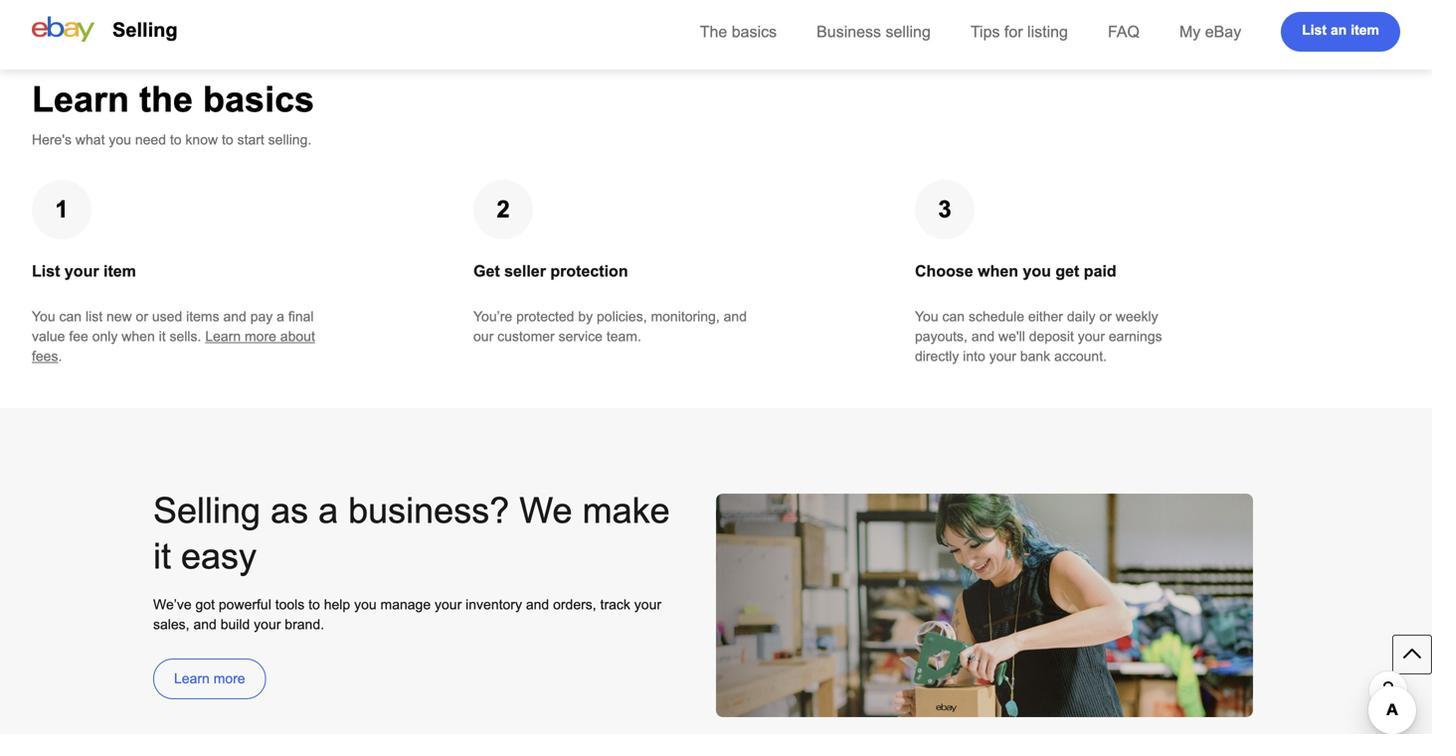 Task type: describe. For each thing, give the bounding box(es) containing it.
weekly
[[1116, 309, 1158, 325]]

build
[[220, 618, 250, 633]]

list
[[86, 309, 103, 325]]

get seller protection
[[473, 263, 628, 280]]

earnings
[[1109, 329, 1162, 345]]

tips for listing
[[970, 23, 1068, 41]]

a inside you can list new or used items and pay a final value fee only when it sells.
[[277, 309, 284, 325]]

the
[[139, 80, 193, 119]]

by
[[578, 309, 593, 325]]

monitoring,
[[651, 309, 720, 325]]

for
[[1004, 23, 1023, 41]]

more for learn more
[[214, 672, 245, 687]]

only
[[92, 329, 118, 345]]

learn more about fees link
[[32, 329, 315, 364]]

learn the basics
[[32, 80, 314, 119]]

pay
[[250, 309, 273, 325]]

we've
[[153, 598, 192, 613]]

3
[[938, 196, 951, 223]]

policies,
[[597, 309, 647, 325]]

your down we'll
[[989, 349, 1016, 364]]

here's what you need to know to start selling.
[[32, 132, 312, 148]]

about
[[280, 329, 315, 345]]

make
[[582, 491, 670, 531]]

listing
[[1027, 23, 1068, 41]]

tools
[[275, 598, 305, 613]]

directly
[[915, 349, 959, 364]]

get
[[473, 263, 500, 280]]

or inside you can schedule either daily or weekly payouts, and we'll deposit your earnings directly into your bank account.
[[1099, 309, 1112, 325]]

here's
[[32, 132, 72, 148]]

ebay
[[1205, 23, 1241, 41]]

1
[[55, 196, 68, 223]]

your down powerful
[[254, 618, 281, 633]]

and inside you can list new or used items and pay a final value fee only when it sells.
[[223, 309, 246, 325]]

choose
[[915, 263, 973, 280]]

easy
[[181, 537, 257, 577]]

tips
[[970, 23, 1000, 41]]

final
[[288, 309, 314, 325]]

inventory
[[466, 598, 522, 613]]

selling
[[886, 23, 931, 41]]

item for list an item
[[1351, 22, 1379, 38]]

value
[[32, 329, 65, 345]]

business?
[[348, 491, 509, 531]]

bank
[[1020, 349, 1050, 364]]

into
[[963, 349, 985, 364]]

fees
[[32, 349, 58, 364]]

items
[[186, 309, 219, 325]]

our
[[473, 329, 494, 345]]

seller
[[504, 263, 546, 280]]

need
[[135, 132, 166, 148]]

your right manage
[[435, 598, 462, 613]]

an
[[1331, 22, 1347, 38]]

we'll
[[999, 329, 1025, 345]]

you inside 'we've got powerful tools to help you manage your inventory and orders, track your sales, and build your brand.'
[[354, 598, 377, 613]]

1 horizontal spatial to
[[222, 132, 233, 148]]

learn for learn more
[[174, 672, 210, 687]]

and inside the you're protected by policies, monitoring, and our customer service team.
[[724, 309, 747, 325]]

either
[[1028, 309, 1063, 325]]

list your item
[[32, 263, 136, 280]]

choose when you get paid
[[915, 263, 1117, 280]]

can for 1
[[59, 309, 82, 325]]

it inside selling as a business? we make it easy
[[153, 537, 171, 577]]

list for list your item
[[32, 263, 60, 280]]

and inside you can schedule either daily or weekly payouts, and we'll deposit your earnings directly into your bank account.
[[971, 329, 995, 345]]

you're protected by policies, monitoring, and our customer service team.
[[473, 309, 747, 345]]

learn more
[[174, 672, 245, 687]]

list an item
[[1302, 22, 1379, 38]]

my
[[1179, 23, 1201, 41]]

2
[[497, 196, 510, 223]]

business selling link
[[817, 23, 931, 41]]

item for list your item
[[103, 263, 136, 280]]

business selling
[[817, 23, 931, 41]]

get
[[1056, 263, 1079, 280]]

list for list an item
[[1302, 22, 1327, 38]]

learn more about fees
[[32, 329, 315, 364]]

a inside selling as a business? we make it easy
[[318, 491, 338, 531]]

used
[[152, 309, 182, 325]]

more for learn more about fees
[[245, 329, 276, 345]]

selling for selling as a business? we make it easy
[[153, 491, 261, 531]]

faq
[[1108, 23, 1140, 41]]

you can list new or used items and pay a final value fee only when it sells.
[[32, 309, 314, 345]]

sales,
[[153, 618, 190, 633]]

manage
[[380, 598, 431, 613]]

you for need
[[109, 132, 131, 148]]

orders,
[[553, 598, 596, 613]]

your down daily
[[1078, 329, 1105, 345]]

as
[[271, 491, 308, 531]]



Task type: locate. For each thing, give the bounding box(es) containing it.
to for as
[[308, 598, 320, 613]]

1 vertical spatial list
[[32, 263, 60, 280]]

1 horizontal spatial can
[[942, 309, 965, 325]]

or inside you can list new or used items and pay a final value fee only when it sells.
[[136, 309, 148, 325]]

selling up the
[[112, 19, 178, 41]]

1 horizontal spatial you
[[354, 598, 377, 613]]

0 horizontal spatial when
[[122, 329, 155, 345]]

you
[[32, 309, 55, 325], [915, 309, 938, 325]]

you for 1
[[32, 309, 55, 325]]

selling as a business? we make it easy
[[153, 491, 670, 577]]

customer
[[497, 329, 555, 345]]

1 or from the left
[[136, 309, 148, 325]]

help
[[324, 598, 350, 613]]

1 vertical spatial a
[[318, 491, 338, 531]]

payouts,
[[915, 329, 968, 345]]

can
[[59, 309, 82, 325], [942, 309, 965, 325]]

it inside you can list new or used items and pay a final value fee only when it sells.
[[159, 329, 166, 345]]

to
[[170, 132, 182, 148], [222, 132, 233, 148], [308, 598, 320, 613]]

to left the "start"
[[222, 132, 233, 148]]

more down pay
[[245, 329, 276, 345]]

you inside you can list new or used items and pay a final value fee only when it sells.
[[32, 309, 55, 325]]

0 horizontal spatial a
[[277, 309, 284, 325]]

learn more link
[[153, 659, 266, 700]]

schedule
[[969, 309, 1024, 325]]

learn down the items
[[205, 329, 241, 345]]

1 vertical spatial it
[[153, 537, 171, 577]]

basics right the
[[732, 23, 777, 41]]

more
[[245, 329, 276, 345], [214, 672, 245, 687]]

1 vertical spatial basics
[[203, 80, 314, 119]]

learn for learn more about fees
[[205, 329, 241, 345]]

1 horizontal spatial item
[[1351, 22, 1379, 38]]

0 horizontal spatial item
[[103, 263, 136, 280]]

we've got powerful tools to help you manage your inventory and orders, track your sales, and build your brand.
[[153, 598, 661, 633]]

the
[[700, 23, 727, 41]]

1 you from the left
[[32, 309, 55, 325]]

can for 3
[[942, 309, 965, 325]]

a right as
[[318, 491, 338, 531]]

0 vertical spatial it
[[159, 329, 166, 345]]

you can schedule either daily or weekly payouts, and we'll deposit your earnings directly into your bank account.
[[915, 309, 1162, 364]]

0 vertical spatial you
[[109, 132, 131, 148]]

you inside you can schedule either daily or weekly payouts, and we'll deposit your earnings directly into your bank account.
[[915, 309, 938, 325]]

list down 1
[[32, 263, 60, 280]]

protected
[[516, 309, 574, 325]]

0 horizontal spatial you
[[109, 132, 131, 148]]

daily
[[1067, 309, 1096, 325]]

can inside you can list new or used items and pay a final value fee only when it sells.
[[59, 309, 82, 325]]

0 horizontal spatial basics
[[203, 80, 314, 119]]

1 horizontal spatial you
[[915, 309, 938, 325]]

learn for learn the basics
[[32, 80, 129, 119]]

your right track
[[634, 598, 661, 613]]

list left an
[[1302, 22, 1327, 38]]

a
[[277, 309, 284, 325], [318, 491, 338, 531]]

protection
[[550, 263, 628, 280]]

or
[[136, 309, 148, 325], [1099, 309, 1112, 325]]

selling
[[112, 19, 178, 41], [153, 491, 261, 531]]

brand.
[[285, 618, 324, 633]]

powerful
[[219, 598, 271, 613]]

0 vertical spatial list
[[1302, 22, 1327, 38]]

and left orders,
[[526, 598, 549, 613]]

2 vertical spatial learn
[[174, 672, 210, 687]]

basics
[[732, 23, 777, 41], [203, 80, 314, 119]]

learn up what
[[32, 80, 129, 119]]

2 can from the left
[[942, 309, 965, 325]]

when up schedule
[[978, 263, 1018, 280]]

your up the list
[[65, 263, 99, 280]]

selling inside selling as a business? we make it easy
[[153, 491, 261, 531]]

and down got
[[193, 618, 217, 633]]

0 vertical spatial item
[[1351, 22, 1379, 38]]

faq link
[[1108, 23, 1140, 41]]

and up into at the top of page
[[971, 329, 995, 345]]

more down "build"
[[214, 672, 245, 687]]

selling up easy
[[153, 491, 261, 531]]

tips for listing link
[[970, 23, 1068, 41]]

0 vertical spatial selling
[[112, 19, 178, 41]]

and
[[223, 309, 246, 325], [724, 309, 747, 325], [971, 329, 995, 345], [526, 598, 549, 613], [193, 618, 217, 633]]

you're
[[473, 309, 512, 325]]

the basics
[[700, 23, 777, 41]]

more inside 'learn more about fees'
[[245, 329, 276, 345]]

deposit
[[1029, 329, 1074, 345]]

0 vertical spatial when
[[978, 263, 1018, 280]]

0 vertical spatial more
[[245, 329, 276, 345]]

it
[[159, 329, 166, 345], [153, 537, 171, 577]]

to up brand.
[[308, 598, 320, 613]]

2 or from the left
[[1099, 309, 1112, 325]]

1 vertical spatial more
[[214, 672, 245, 687]]

and left pay
[[223, 309, 246, 325]]

or right the new
[[136, 309, 148, 325]]

your
[[65, 263, 99, 280], [1078, 329, 1105, 345], [989, 349, 1016, 364], [435, 598, 462, 613], [634, 598, 661, 613], [254, 618, 281, 633]]

1 horizontal spatial basics
[[732, 23, 777, 41]]

it down "used"
[[159, 329, 166, 345]]

you up value on the left top of the page
[[32, 309, 55, 325]]

you left get
[[1023, 263, 1051, 280]]

0 horizontal spatial you
[[32, 309, 55, 325]]

what
[[75, 132, 105, 148]]

1 horizontal spatial or
[[1099, 309, 1112, 325]]

you up payouts,
[[915, 309, 938, 325]]

2 horizontal spatial you
[[1023, 263, 1051, 280]]

my ebay link
[[1179, 23, 1241, 41]]

item up the new
[[103, 263, 136, 280]]

item
[[1351, 22, 1379, 38], [103, 263, 136, 280]]

selling.
[[268, 132, 312, 148]]

2 vertical spatial you
[[354, 598, 377, 613]]

1 horizontal spatial a
[[318, 491, 338, 531]]

to for the
[[170, 132, 182, 148]]

list an item link
[[1281, 12, 1400, 52]]

list
[[1302, 22, 1327, 38], [32, 263, 60, 280]]

0 horizontal spatial or
[[136, 309, 148, 325]]

can up fee
[[59, 309, 82, 325]]

account.
[[1054, 349, 1107, 364]]

you right what
[[109, 132, 131, 148]]

1 vertical spatial item
[[103, 263, 136, 280]]

team.
[[606, 329, 641, 345]]

you right help
[[354, 598, 377, 613]]

0 vertical spatial learn
[[32, 80, 129, 119]]

1 horizontal spatial list
[[1302, 22, 1327, 38]]

paid
[[1084, 263, 1117, 280]]

track
[[600, 598, 630, 613]]

learn down sales,
[[174, 672, 210, 687]]

when inside you can list new or used items and pay a final value fee only when it sells.
[[122, 329, 155, 345]]

selling for selling
[[112, 19, 178, 41]]

0 horizontal spatial can
[[59, 309, 82, 325]]

you for get
[[1023, 263, 1051, 280]]

we
[[519, 491, 572, 531]]

to inside 'we've got powerful tools to help you manage your inventory and orders, track your sales, and build your brand.'
[[308, 598, 320, 613]]

1 vertical spatial when
[[122, 329, 155, 345]]

item right an
[[1351, 22, 1379, 38]]

can inside you can schedule either daily or weekly payouts, and we'll deposit your earnings directly into your bank account.
[[942, 309, 965, 325]]

sells.
[[170, 329, 201, 345]]

1 vertical spatial learn
[[205, 329, 241, 345]]

1 vertical spatial you
[[1023, 263, 1051, 280]]

0 vertical spatial a
[[277, 309, 284, 325]]

help, opens dialogs image
[[1378, 681, 1398, 701]]

you
[[109, 132, 131, 148], [1023, 263, 1051, 280], [354, 598, 377, 613]]

can up payouts,
[[942, 309, 965, 325]]

basics up the "start"
[[203, 80, 314, 119]]

1 vertical spatial selling
[[153, 491, 261, 531]]

.
[[58, 349, 62, 364]]

the basics link
[[700, 23, 777, 41]]

to right need
[[170, 132, 182, 148]]

you for 3
[[915, 309, 938, 325]]

and right monitoring, at the top of page
[[724, 309, 747, 325]]

know
[[185, 132, 218, 148]]

when down the new
[[122, 329, 155, 345]]

learn inside 'learn more about fees'
[[205, 329, 241, 345]]

0 horizontal spatial list
[[32, 263, 60, 280]]

got
[[195, 598, 215, 613]]

0 horizontal spatial to
[[170, 132, 182, 148]]

2 you from the left
[[915, 309, 938, 325]]

when
[[978, 263, 1018, 280], [122, 329, 155, 345]]

1 horizontal spatial when
[[978, 263, 1018, 280]]

my ebay
[[1179, 23, 1241, 41]]

2 horizontal spatial to
[[308, 598, 320, 613]]

new
[[106, 309, 132, 325]]

fee
[[69, 329, 88, 345]]

a right pay
[[277, 309, 284, 325]]

0 vertical spatial basics
[[732, 23, 777, 41]]

or right daily
[[1099, 309, 1112, 325]]

service
[[559, 329, 603, 345]]

1 can from the left
[[59, 309, 82, 325]]

start
[[237, 132, 264, 148]]

it up we've
[[153, 537, 171, 577]]

business
[[817, 23, 881, 41]]



Task type: vqa. For each thing, say whether or not it's contained in the screenshot.
the Selling to the bottom
yes



